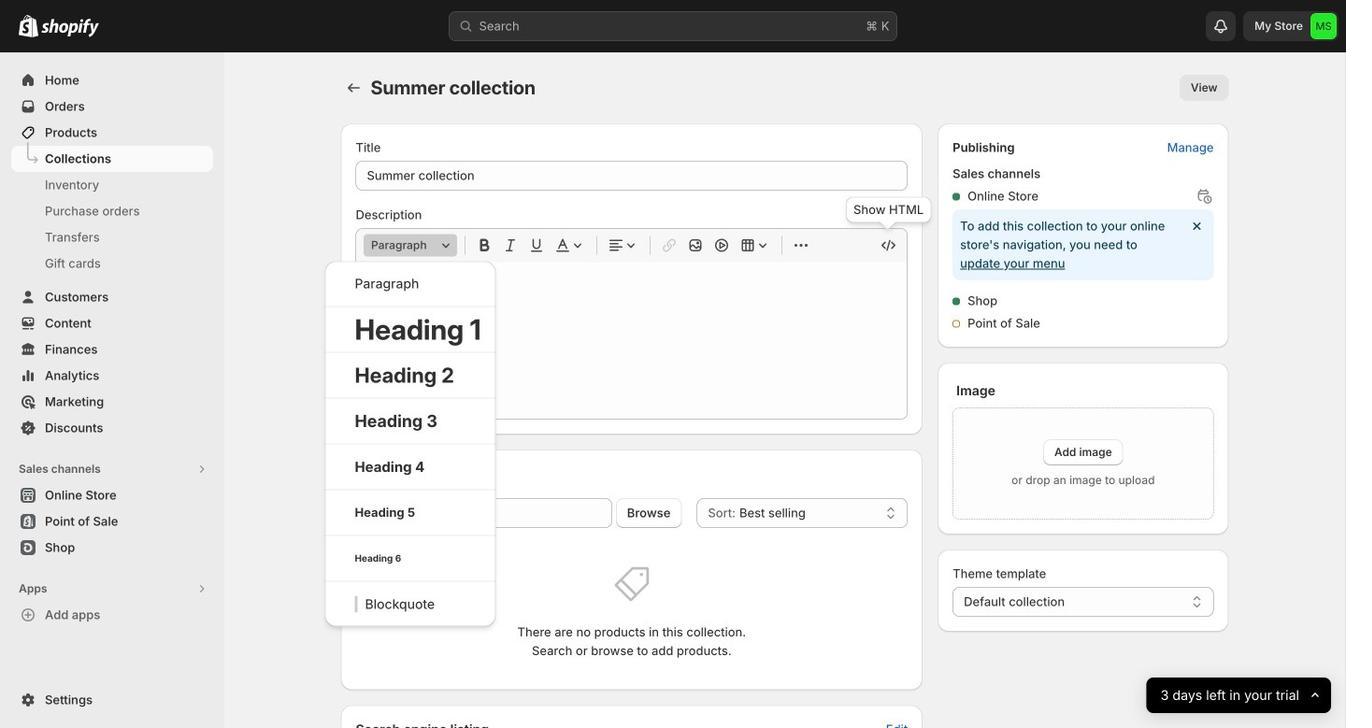 Task type: vqa. For each thing, say whether or not it's contained in the screenshot.
e.g. Summer collection, Under $100, Staff picks text field
yes



Task type: describe. For each thing, give the bounding box(es) containing it.
shopify image
[[19, 15, 38, 37]]

shopify image
[[41, 18, 99, 37]]

Search products text field
[[386, 498, 612, 528]]



Task type: locate. For each thing, give the bounding box(es) containing it.
my store image
[[1311, 13, 1337, 39]]

e.g. Summer collection, Under $100, Staff picks text field
[[356, 161, 908, 191]]

no products image
[[613, 566, 651, 603]]

status
[[953, 209, 1214, 280]]



